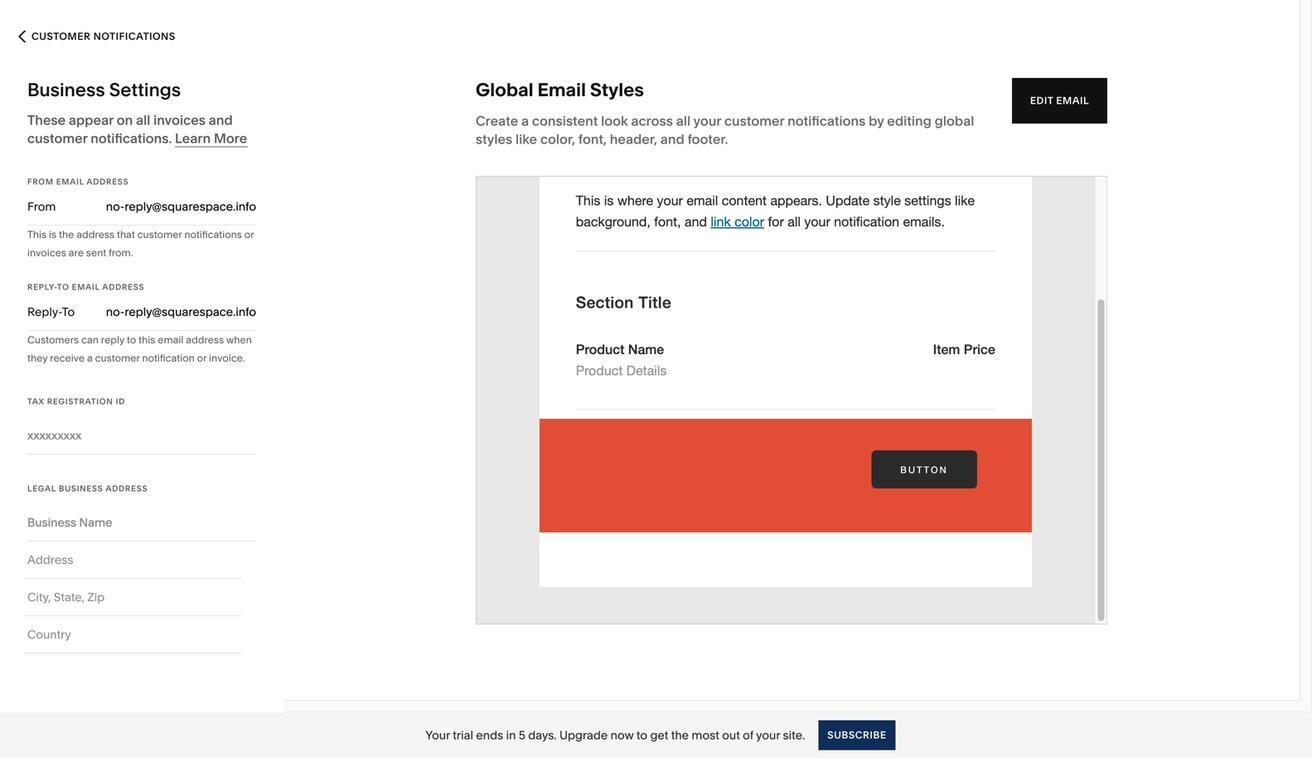 Task type: describe. For each thing, give the bounding box(es) containing it.
registration
[[47, 396, 113, 406]]

ends
[[476, 728, 504, 742]]

styles
[[476, 131, 513, 147]]

sent
[[86, 247, 106, 259]]

upgrade
[[560, 728, 608, 742]]

address for business
[[106, 484, 148, 494]]

City, State, Zip text field
[[27, 579, 238, 615]]

5
[[519, 728, 526, 742]]

appear
[[69, 112, 114, 128]]

in
[[506, 728, 516, 742]]

Country text field
[[27, 616, 238, 653]]

your trial ends in 5 days. upgrade now to get the most out of your site.
[[426, 728, 806, 742]]

email
[[158, 334, 184, 346]]

from for from
[[27, 199, 56, 214]]

trial
[[453, 728, 474, 742]]

that
[[117, 229, 135, 241]]

footer.
[[688, 131, 729, 147]]

customer notifications button
[[0, 18, 194, 55]]

and inside these appear on all invoices and customer notifications.
[[209, 112, 233, 128]]

and inside global email styles edit email create a consistent look across all your customer notifications by editing global styles like color, font, header, and footer.
[[661, 131, 685, 147]]

edit
[[1031, 95, 1054, 107]]

invoice.
[[209, 352, 245, 364]]

tax registration id
[[27, 396, 125, 406]]

reply-to email address
[[27, 282, 145, 292]]

customer
[[32, 30, 91, 42]]

reply-to
[[27, 305, 75, 319]]

to inside customers can reply to this email address when they receive a customer notification or invoice.
[[127, 334, 136, 346]]

global
[[476, 78, 534, 101]]

no-reply@squarespace.info email field for reply-to
[[84, 303, 256, 321]]

legal business address
[[27, 484, 148, 494]]

or inside customers can reply to this email address when they receive a customer notification or invoice.
[[197, 352, 207, 364]]

this
[[139, 334, 155, 346]]

on
[[117, 112, 133, 128]]

color,
[[541, 131, 576, 147]]

notifications inside this is the address that customer notifications or invoices are sent from.
[[185, 229, 242, 241]]

id
[[116, 396, 125, 406]]

Address text field
[[27, 542, 238, 578]]

of
[[743, 728, 754, 742]]

global email styles edit email create a consistent look across all your customer notifications by editing global styles like color, font, header, and footer.
[[476, 78, 1090, 147]]

settings
[[109, 78, 181, 101]]

styles
[[590, 78, 644, 101]]

tax
[[27, 396, 45, 406]]

learn more link
[[175, 130, 247, 147]]

address inside this is the address that customer notifications or invoices are sent from.
[[76, 229, 115, 241]]

1 vertical spatial business
[[59, 484, 103, 494]]

look
[[601, 113, 628, 129]]

edit email button
[[1013, 78, 1108, 124]]

to
[[62, 305, 75, 319]]

customers can reply to this email address when they receive a customer notification or invoice.
[[27, 334, 252, 364]]

learn more
[[175, 130, 247, 146]]

reply- for to
[[27, 305, 62, 319]]

1 vertical spatial address
[[102, 282, 145, 292]]

your
[[426, 728, 450, 742]]

2 vertical spatial to
[[637, 728, 648, 742]]

1 vertical spatial the
[[672, 728, 689, 742]]

all inside global email styles edit email create a consistent look across all your customer notifications by editing global styles like color, font, header, and footer.
[[677, 113, 691, 129]]

all inside these appear on all invoices and customer notifications.
[[136, 112, 150, 128]]

learn
[[175, 130, 211, 146]]

when
[[226, 334, 252, 346]]

across
[[632, 113, 673, 129]]

0 vertical spatial to
[[57, 282, 69, 292]]

1 vertical spatial your
[[757, 728, 781, 742]]



Task type: vqa. For each thing, say whether or not it's contained in the screenshot.
address inside the "This is the address that customer notifications or invoices are sent from."
yes



Task type: locate. For each thing, give the bounding box(es) containing it.
global
[[935, 113, 975, 129]]

a inside customers can reply to this email address when they receive a customer notification or invoice.
[[87, 352, 93, 364]]

consistent
[[532, 113, 598, 129]]

address inside customers can reply to this email address when they receive a customer notification or invoice.
[[186, 334, 224, 346]]

and
[[209, 112, 233, 128], [661, 131, 685, 147]]

email up 'to'
[[72, 282, 100, 292]]

no-reply@squarespace.info email field up email
[[84, 303, 256, 321]]

all
[[136, 112, 150, 128], [677, 113, 691, 129]]

1 vertical spatial and
[[661, 131, 685, 147]]

1 horizontal spatial to
[[127, 334, 136, 346]]

1 horizontal spatial the
[[672, 728, 689, 742]]

0 vertical spatial notifications
[[788, 113, 866, 129]]

invoices down is
[[27, 247, 66, 259]]

reply- for to
[[27, 282, 57, 292]]

1 horizontal spatial and
[[661, 131, 685, 147]]

0 vertical spatial your
[[694, 113, 722, 129]]

the right is
[[59, 229, 74, 241]]

invoices inside this is the address that customer notifications or invoices are sent from.
[[27, 247, 66, 259]]

and down across
[[661, 131, 685, 147]]

1 horizontal spatial invoices
[[154, 112, 206, 128]]

get
[[651, 728, 669, 742]]

1 vertical spatial from
[[27, 199, 56, 214]]

more
[[214, 130, 247, 146]]

notifications
[[788, 113, 866, 129], [185, 229, 242, 241]]

are
[[69, 247, 84, 259]]

customer inside this is the address that customer notifications or invoices are sent from.
[[137, 229, 182, 241]]

business right legal
[[59, 484, 103, 494]]

this is the address that customer notifications or invoices are sent from.
[[27, 229, 254, 259]]

now
[[611, 728, 634, 742]]

your
[[694, 113, 722, 129], [757, 728, 781, 742]]

address
[[76, 229, 115, 241], [186, 334, 224, 346]]

reply-
[[27, 282, 57, 292], [27, 305, 62, 319]]

business up these
[[27, 78, 105, 101]]

1 horizontal spatial or
[[244, 229, 254, 241]]

font,
[[579, 131, 607, 147]]

customer inside global email styles edit email create a consistent look across all your customer notifications by editing global styles like color, font, header, and footer.
[[725, 113, 785, 129]]

1 horizontal spatial a
[[522, 113, 529, 129]]

0 vertical spatial address
[[76, 229, 115, 241]]

0 horizontal spatial invoices
[[27, 247, 66, 259]]

to
[[57, 282, 69, 292], [127, 334, 136, 346], [637, 728, 648, 742]]

subscribe
[[828, 729, 887, 741]]

1 vertical spatial a
[[87, 352, 93, 364]]

1 horizontal spatial address
[[186, 334, 224, 346]]

0 horizontal spatial notifications
[[185, 229, 242, 241]]

legal
[[27, 484, 56, 494]]

from.
[[109, 247, 133, 259]]

Business Name field
[[27, 513, 256, 532]]

from
[[27, 177, 54, 187], [27, 199, 56, 214]]

header,
[[610, 131, 658, 147]]

0 vertical spatial a
[[522, 113, 529, 129]]

email up consistent
[[538, 78, 586, 101]]

email up is
[[56, 177, 84, 187]]

address down notifications.
[[87, 177, 129, 187]]

0 horizontal spatial to
[[57, 282, 69, 292]]

0 vertical spatial from
[[27, 177, 54, 187]]

0 horizontal spatial a
[[87, 352, 93, 364]]

customer right that
[[137, 229, 182, 241]]

notifications inside global email styles edit email create a consistent look across all your customer notifications by editing global styles like color, font, header, and footer.
[[788, 113, 866, 129]]

address up invoice. at the left
[[186, 334, 224, 346]]

site.
[[783, 728, 806, 742]]

all up footer. at top
[[677, 113, 691, 129]]

customer
[[725, 113, 785, 129], [27, 130, 88, 146], [137, 229, 182, 241], [95, 352, 140, 364]]

all right the on
[[136, 112, 150, 128]]

reply
[[101, 334, 124, 346]]

0 vertical spatial business
[[27, 78, 105, 101]]

business
[[27, 78, 105, 101], [59, 484, 103, 494]]

notifications
[[93, 30, 176, 42]]

like
[[516, 131, 538, 147]]

your right the of
[[757, 728, 781, 742]]

customer notifications
[[32, 30, 176, 42]]

0 horizontal spatial address
[[76, 229, 115, 241]]

notification
[[142, 352, 195, 364]]

0 horizontal spatial or
[[197, 352, 207, 364]]

1 vertical spatial no-reply@squarespace.info email field
[[84, 303, 256, 321]]

1 horizontal spatial your
[[757, 728, 781, 742]]

these
[[27, 112, 66, 128]]

address
[[87, 177, 129, 187], [102, 282, 145, 292], [106, 484, 148, 494]]

customer down these
[[27, 130, 88, 146]]

1 vertical spatial reply-
[[27, 305, 62, 319]]

from for from email address
[[27, 177, 54, 187]]

a down can
[[87, 352, 93, 364]]

customer down reply at top
[[95, 352, 140, 364]]

out
[[723, 728, 741, 742]]

1 from from the top
[[27, 177, 54, 187]]

1 horizontal spatial all
[[677, 113, 691, 129]]

or
[[244, 229, 254, 241], [197, 352, 207, 364]]

1 vertical spatial to
[[127, 334, 136, 346]]

business settings
[[27, 78, 181, 101]]

to left this
[[127, 334, 136, 346]]

0 horizontal spatial the
[[59, 229, 74, 241]]

customers
[[27, 334, 79, 346]]

a up like
[[522, 113, 529, 129]]

your up footer. at top
[[694, 113, 722, 129]]

the right get
[[672, 728, 689, 742]]

2 from from the top
[[27, 199, 56, 214]]

Tax Registration ID field
[[27, 426, 256, 445]]

1 vertical spatial notifications
[[185, 229, 242, 241]]

1 vertical spatial or
[[197, 352, 207, 364]]

and up learn more
[[209, 112, 233, 128]]

address down from.
[[102, 282, 145, 292]]

reply- up customers
[[27, 305, 62, 319]]

a inside global email styles edit email create a consistent look across all your customer notifications by editing global styles like color, font, header, and footer.
[[522, 113, 529, 129]]

email right edit
[[1057, 95, 1090, 107]]

a
[[522, 113, 529, 129], [87, 352, 93, 364]]

this
[[27, 229, 47, 241]]

1 vertical spatial invoices
[[27, 247, 66, 259]]

0 horizontal spatial your
[[694, 113, 722, 129]]

your inside global email styles edit email create a consistent look across all your customer notifications by editing global styles like color, font, header, and footer.
[[694, 113, 722, 129]]

invoices up learn
[[154, 112, 206, 128]]

the inside this is the address that customer notifications or invoices are sent from.
[[59, 229, 74, 241]]

or inside this is the address that customer notifications or invoices are sent from.
[[244, 229, 254, 241]]

to left get
[[637, 728, 648, 742]]

no-reply@squarespace.info email field for from
[[65, 197, 256, 216]]

receive
[[50, 352, 85, 364]]

customer inside these appear on all invoices and customer notifications.
[[27, 130, 88, 146]]

0 horizontal spatial all
[[136, 112, 150, 128]]

invoices inside these appear on all invoices and customer notifications.
[[154, 112, 206, 128]]

can
[[81, 334, 99, 346]]

editing
[[888, 113, 932, 129]]

0 vertical spatial address
[[87, 177, 129, 187]]

these appear on all invoices and customer notifications.
[[27, 112, 233, 146]]

0 vertical spatial or
[[244, 229, 254, 241]]

to up 'to'
[[57, 282, 69, 292]]

1 vertical spatial address
[[186, 334, 224, 346]]

no-reply@squarespace.info email field
[[65, 197, 256, 216], [84, 303, 256, 321]]

invoices
[[154, 112, 206, 128], [27, 247, 66, 259]]

0 horizontal spatial and
[[209, 112, 233, 128]]

1 horizontal spatial notifications
[[788, 113, 866, 129]]

reply- up reply-to
[[27, 282, 57, 292]]

address up sent
[[76, 229, 115, 241]]

subscribe button
[[819, 720, 896, 750]]

days.
[[529, 728, 557, 742]]

1 reply- from the top
[[27, 282, 57, 292]]

0 vertical spatial the
[[59, 229, 74, 241]]

no-reply@squarespace.info email field up this is the address that customer notifications or invoices are sent from.
[[65, 197, 256, 216]]

2 horizontal spatial to
[[637, 728, 648, 742]]

2 reply- from the top
[[27, 305, 62, 319]]

0 vertical spatial invoices
[[154, 112, 206, 128]]

is
[[49, 229, 57, 241]]

by
[[869, 113, 885, 129]]

from email address
[[27, 177, 129, 187]]

notifications.
[[91, 130, 172, 146]]

2 vertical spatial address
[[106, 484, 148, 494]]

0 vertical spatial no-reply@squarespace.info email field
[[65, 197, 256, 216]]

address up business name field
[[106, 484, 148, 494]]

customer inside customers can reply to this email address when they receive a customer notification or invoice.
[[95, 352, 140, 364]]

the
[[59, 229, 74, 241], [672, 728, 689, 742]]

most
[[692, 728, 720, 742]]

customer up footer. at top
[[725, 113, 785, 129]]

0 vertical spatial and
[[209, 112, 233, 128]]

address for email
[[87, 177, 129, 187]]

they
[[27, 352, 48, 364]]

email
[[538, 78, 586, 101], [1057, 95, 1090, 107], [56, 177, 84, 187], [72, 282, 100, 292]]

0 vertical spatial reply-
[[27, 282, 57, 292]]

create
[[476, 113, 519, 129]]



